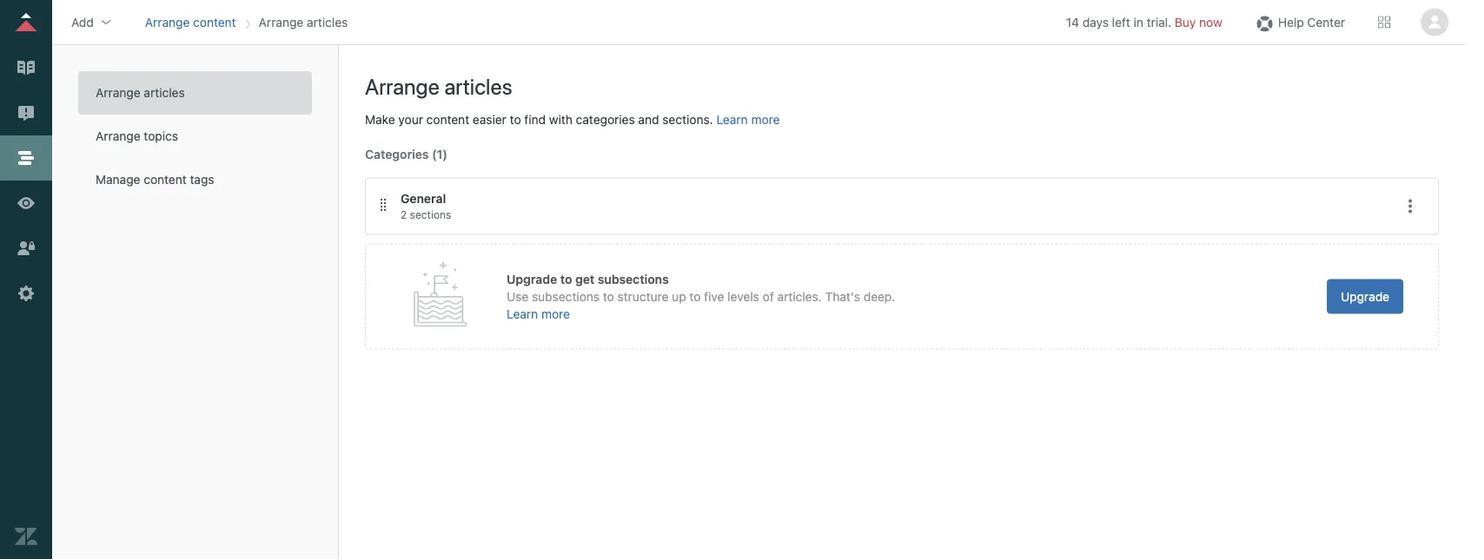 Task type: vqa. For each thing, say whether or not it's contained in the screenshot.
a inside Description Describe the badge to your community members. It could be a title, skill or accomplishment.
no



Task type: locate. For each thing, give the bounding box(es) containing it.
more inside upgrade to get subsections use subsections to structure up to five levels of articles. that's deep. learn more
[[542, 307, 570, 321]]

2
[[401, 209, 407, 221]]

categories
[[576, 112, 635, 127]]

subsections
[[598, 272, 669, 287], [532, 290, 600, 304]]

categories (1)
[[365, 147, 448, 161]]

add
[[71, 15, 94, 29]]

topics
[[144, 129, 178, 143]]

navigation
[[142, 9, 351, 35]]

0 horizontal spatial content
[[144, 173, 187, 187]]

1 horizontal spatial upgrade
[[1342, 290, 1390, 304]]

tags
[[190, 173, 214, 187]]

subsections up 'structure'
[[598, 272, 669, 287]]

structure
[[618, 290, 669, 304]]

1 horizontal spatial arrange articles
[[259, 15, 348, 29]]

0 horizontal spatial upgrade
[[507, 272, 557, 287]]

arrange content image
[[15, 147, 37, 170]]

0 vertical spatial learn
[[717, 112, 748, 127]]

to left 'structure'
[[603, 290, 615, 304]]

2 horizontal spatial articles
[[445, 74, 513, 100]]

articles
[[307, 15, 348, 29], [445, 74, 513, 100], [144, 86, 185, 100]]

0 horizontal spatial arrange articles
[[96, 86, 185, 100]]

manage content tags
[[96, 173, 214, 187]]

content up arrange articles link
[[193, 15, 236, 29]]

days
[[1083, 15, 1109, 29]]

upgrade
[[507, 272, 557, 287], [1342, 290, 1390, 304]]

1 vertical spatial content
[[427, 112, 470, 127]]

moderate content image
[[15, 102, 37, 124]]

2 horizontal spatial content
[[427, 112, 470, 127]]

arrange content
[[145, 15, 236, 29]]

learn more link down use
[[507, 307, 570, 321]]

make your content easier to find with categories and sections. learn more
[[365, 112, 780, 127]]

upgrade for upgrade to get subsections use subsections to structure up to five levels of articles. that's deep. learn more
[[507, 272, 557, 287]]

2 horizontal spatial arrange articles
[[365, 74, 513, 100]]

subsections down get
[[532, 290, 600, 304]]

learn
[[717, 112, 748, 127], [507, 307, 538, 321]]

1 vertical spatial upgrade
[[1342, 290, 1390, 304]]

learn right sections.
[[717, 112, 748, 127]]

0 vertical spatial upgrade
[[507, 272, 557, 287]]

0 horizontal spatial learn
[[507, 307, 538, 321]]

in
[[1134, 15, 1144, 29]]

content up (1)
[[427, 112, 470, 127]]

arrange articles link
[[78, 71, 312, 115]]

easier
[[473, 112, 507, 127]]

1 horizontal spatial more
[[752, 112, 780, 127]]

to
[[510, 112, 521, 127], [561, 272, 572, 287], [603, 290, 615, 304], [690, 290, 701, 304]]

arrange articles
[[259, 15, 348, 29], [365, 74, 513, 100], [96, 86, 185, 100]]

arrange
[[145, 15, 190, 29], [259, 15, 304, 29], [365, 74, 440, 100], [96, 86, 141, 100], [96, 129, 141, 143]]

arrange content link
[[145, 15, 236, 29]]

sections
[[410, 209, 452, 221]]

1 horizontal spatial learn more link
[[717, 112, 780, 127]]

2 vertical spatial content
[[144, 173, 187, 187]]

upgrade inside button
[[1342, 290, 1390, 304]]

arrange inside arrange topics link
[[96, 129, 141, 143]]

1 horizontal spatial learn
[[717, 112, 748, 127]]

learn more link right sections.
[[717, 112, 780, 127]]

1 horizontal spatial content
[[193, 15, 236, 29]]

upgrade for upgrade
[[1342, 290, 1390, 304]]

find
[[525, 112, 546, 127]]

upgrade button
[[1328, 280, 1404, 314]]

upgrade inside upgrade to get subsections use subsections to structure up to five levels of articles. that's deep. learn more
[[507, 272, 557, 287]]

use
[[507, 290, 529, 304]]

0 vertical spatial learn more link
[[717, 112, 780, 127]]

arrange for arrange articles link
[[96, 86, 141, 100]]

learn down use
[[507, 307, 538, 321]]

arrange inside arrange articles link
[[96, 86, 141, 100]]

content for manage content tags
[[144, 173, 187, 187]]

0 vertical spatial content
[[193, 15, 236, 29]]

1 vertical spatial more
[[542, 307, 570, 321]]

left
[[1113, 15, 1131, 29]]

1 vertical spatial subsections
[[532, 290, 600, 304]]

0 horizontal spatial more
[[542, 307, 570, 321]]

settings image
[[15, 283, 37, 305]]

learn more link
[[717, 112, 780, 127], [507, 307, 570, 321]]

1 vertical spatial learn
[[507, 307, 538, 321]]

content
[[193, 15, 236, 29], [427, 112, 470, 127], [144, 173, 187, 187]]

0 horizontal spatial articles
[[144, 86, 185, 100]]

more
[[752, 112, 780, 127], [542, 307, 570, 321]]

(1)
[[432, 147, 448, 161]]

content left the tags
[[144, 173, 187, 187]]

arrange articles inside arrange articles link
[[96, 86, 185, 100]]

1 vertical spatial learn more link
[[507, 307, 570, 321]]

0 vertical spatial more
[[752, 112, 780, 127]]

0 vertical spatial subsections
[[598, 272, 669, 287]]

that's
[[826, 290, 861, 304]]



Task type: describe. For each thing, give the bounding box(es) containing it.
arrange topics
[[96, 129, 178, 143]]

zendesk products image
[[1379, 16, 1391, 28]]

with
[[549, 112, 573, 127]]

center
[[1308, 15, 1346, 29]]

now
[[1200, 15, 1223, 29]]

get
[[576, 272, 595, 287]]

general 2 sections
[[401, 192, 452, 221]]

categories
[[365, 147, 429, 161]]

to right up
[[690, 290, 701, 304]]

to left get
[[561, 272, 572, 287]]

help center button
[[1249, 9, 1351, 35]]

buy
[[1175, 15, 1197, 29]]

of
[[763, 290, 774, 304]]

manage content tags link
[[78, 158, 312, 202]]

help
[[1279, 15, 1305, 29]]

general
[[401, 192, 446, 206]]

sections.
[[663, 112, 714, 127]]

customize design image
[[15, 192, 37, 215]]

deep.
[[864, 290, 896, 304]]

five
[[704, 290, 725, 304]]

help center
[[1279, 15, 1346, 29]]

articles.
[[778, 290, 822, 304]]

arrange for arrange content link
[[145, 15, 190, 29]]

trial.
[[1147, 15, 1172, 29]]

14 days left in trial. buy now
[[1067, 15, 1223, 29]]

content for arrange content
[[193, 15, 236, 29]]

14
[[1067, 15, 1080, 29]]

manage articles image
[[15, 57, 37, 79]]

navigation containing arrange content
[[142, 9, 351, 35]]

0 horizontal spatial learn more link
[[507, 307, 570, 321]]

upgrade to get subsections use subsections to structure up to five levels of articles. that's deep. learn more
[[507, 272, 896, 321]]

and
[[639, 112, 659, 127]]

1 horizontal spatial articles
[[307, 15, 348, 29]]

up
[[672, 290, 687, 304]]

levels
[[728, 290, 760, 304]]

user permissions image
[[15, 237, 37, 260]]

learn inside upgrade to get subsections use subsections to structure up to five levels of articles. that's deep. learn more
[[507, 307, 538, 321]]

to left find
[[510, 112, 521, 127]]

zendesk image
[[15, 526, 37, 549]]

arrange for arrange topics link
[[96, 129, 141, 143]]

your
[[399, 112, 423, 127]]

manage
[[96, 173, 140, 187]]

arrange topics link
[[78, 115, 312, 158]]

add button
[[66, 9, 118, 35]]

make
[[365, 112, 395, 127]]



